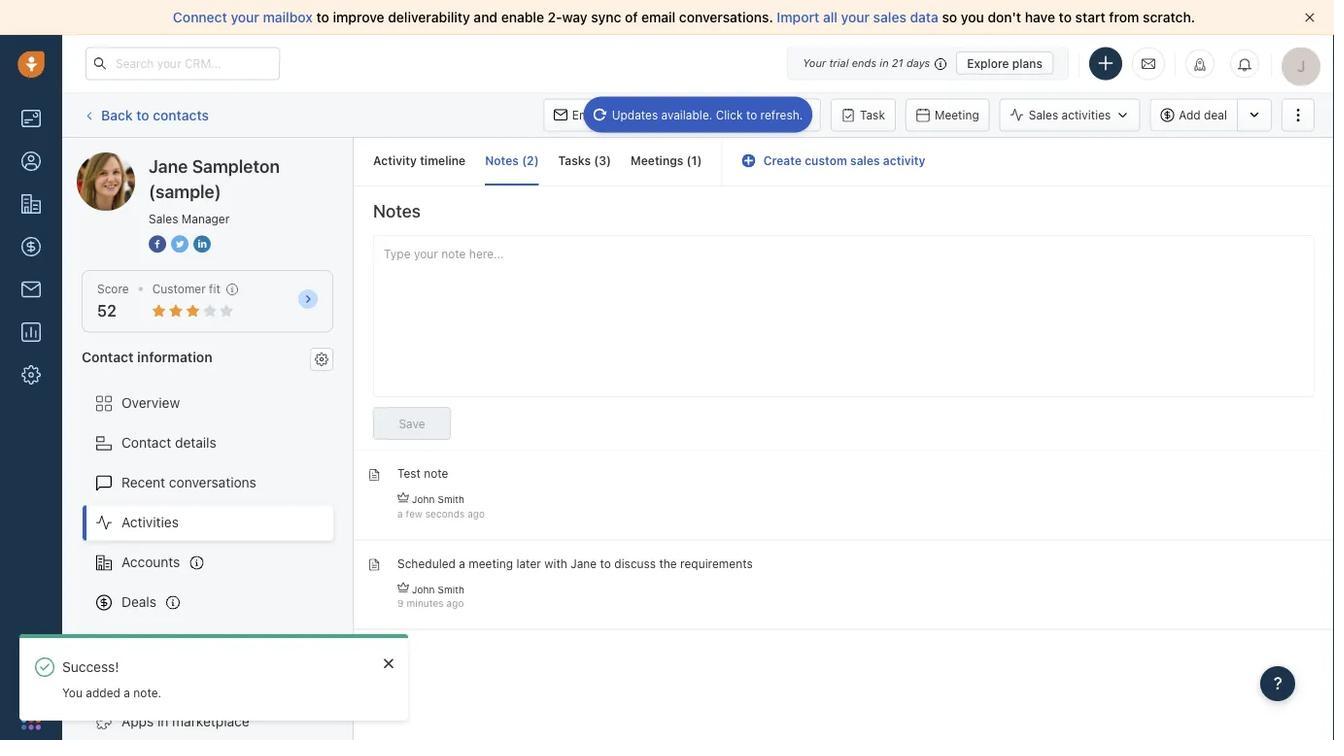 Task type: locate. For each thing, give the bounding box(es) containing it.
john smith
[[412, 494, 465, 506], [412, 584, 465, 595]]

1 ) from the left
[[534, 154, 539, 168]]

with
[[545, 557, 568, 571]]

jane sampleton (sample)
[[116, 152, 275, 168], [149, 156, 280, 202]]

1 vertical spatial a
[[459, 557, 466, 571]]

notes left 2
[[485, 154, 519, 168]]

1 horizontal spatial notes
[[485, 154, 519, 168]]

john for test
[[412, 494, 435, 506]]

2 vertical spatial a
[[124, 687, 130, 700]]

21
[[892, 57, 904, 70]]

score
[[97, 282, 129, 296]]

2 john smith from the top
[[412, 584, 465, 595]]

1 vertical spatial smith
[[438, 584, 465, 595]]

scheduled a meeting later with jane to discuss the requirements
[[398, 557, 753, 571]]

sales manager
[[149, 212, 230, 226]]

sales for sales activities
[[1029, 108, 1059, 122]]

contact up recent
[[122, 435, 171, 451]]

52
[[97, 302, 116, 321]]

you added a note.
[[62, 687, 161, 700]]

) right tasks
[[607, 154, 612, 168]]

success!
[[62, 660, 119, 676]]

meeting button
[[906, 99, 991, 132]]

a left meeting
[[459, 557, 466, 571]]

( right tasks
[[594, 154, 599, 168]]

1 vertical spatial in
[[158, 714, 169, 730]]

0 horizontal spatial a
[[124, 687, 130, 700]]

notes ( 2 )
[[485, 154, 539, 168]]

2 your from the left
[[842, 9, 870, 25]]

recent conversations
[[122, 475, 257, 491]]

jane right with
[[571, 557, 597, 571]]

create custom sales activity
[[764, 154, 926, 168]]

a left 'few'
[[398, 508, 403, 520]]

2 john from the top
[[412, 584, 435, 595]]

connect
[[173, 9, 227, 25]]

connect your mailbox link
[[173, 9, 316, 25]]

0 vertical spatial in
[[880, 57, 889, 70]]

tasks ( 3 )
[[559, 154, 612, 168]]

john up 'few'
[[412, 494, 435, 506]]

1 john from the top
[[412, 494, 435, 506]]

in right "apps"
[[158, 714, 169, 730]]

0 vertical spatial ago
[[468, 508, 485, 520]]

meetings ( 1 )
[[631, 154, 702, 168]]

sms
[[754, 108, 779, 122]]

contact down 52
[[82, 349, 134, 365]]

sms button
[[725, 99, 789, 132]]

1 smith from the top
[[438, 494, 465, 506]]

ago right the "minutes"
[[447, 598, 464, 609]]

to left discuss
[[600, 557, 611, 571]]

0 vertical spatial john smith
[[412, 494, 465, 506]]

1
[[692, 154, 698, 168]]

connect your mailbox to improve deliverability and enable 2-way sync of email conversations. import all your sales data so you don't have to start from scratch.
[[173, 9, 1196, 25]]

score 52
[[97, 282, 129, 321]]

1 horizontal spatial (
[[594, 154, 599, 168]]

improve
[[333, 9, 385, 25]]

to right back
[[136, 107, 149, 123]]

added
[[86, 687, 120, 700]]

your
[[231, 9, 260, 25], [842, 9, 870, 25]]

sales left "activity"
[[851, 154, 881, 168]]

1 ( from the left
[[522, 154, 527, 168]]

0 vertical spatial contact
[[82, 349, 134, 365]]

john
[[412, 494, 435, 506], [412, 584, 435, 595]]

0 horizontal spatial notes
[[373, 200, 421, 221]]

scheduled
[[398, 557, 456, 571]]

smith up 9 minutes ago
[[438, 584, 465, 595]]

in
[[880, 57, 889, 70], [158, 714, 169, 730]]

john smith for a
[[412, 584, 465, 595]]

of
[[625, 9, 638, 25]]

click
[[716, 108, 743, 122]]

1 john smith from the top
[[412, 494, 465, 506]]

your left mailbox
[[231, 9, 260, 25]]

(sample) up manager
[[220, 152, 275, 168]]

1 horizontal spatial sales
[[1029, 108, 1059, 122]]

ago right seconds
[[468, 508, 485, 520]]

apps
[[122, 714, 154, 730]]

2 horizontal spatial jane
[[571, 557, 597, 571]]

phone element
[[12, 657, 51, 696]]

refresh.
[[761, 108, 803, 122]]

1 vertical spatial ago
[[447, 598, 464, 609]]

1 horizontal spatial a
[[398, 508, 403, 520]]

email
[[573, 108, 602, 122]]

sales
[[874, 9, 907, 25], [851, 154, 881, 168]]

task button
[[831, 99, 896, 132]]

test note
[[398, 467, 449, 481]]

overview
[[122, 395, 180, 411]]

updates
[[612, 108, 658, 122]]

2 ) from the left
[[607, 154, 612, 168]]

trial
[[830, 57, 849, 70]]

2 horizontal spatial )
[[698, 154, 702, 168]]

) right meetings
[[698, 154, 702, 168]]

3 ) from the left
[[698, 154, 702, 168]]

freshworks switcher image
[[21, 711, 41, 730]]

jane down back
[[116, 152, 146, 168]]

1 vertical spatial john
[[412, 584, 435, 595]]

and
[[474, 9, 498, 25]]

john up the "minutes"
[[412, 584, 435, 595]]

1 vertical spatial contact
[[122, 435, 171, 451]]

52 button
[[97, 302, 116, 321]]

deals
[[122, 595, 157, 611]]

recent
[[122, 475, 165, 491]]

john smith up 'a few seconds ago'
[[412, 494, 465, 506]]

( left tasks
[[522, 154, 527, 168]]

0 horizontal spatial your
[[231, 9, 260, 25]]

0 horizontal spatial ago
[[447, 598, 464, 609]]

call link
[[622, 99, 682, 132]]

mng settings image
[[315, 353, 329, 366]]

smith up seconds
[[438, 494, 465, 506]]

2 horizontal spatial (
[[687, 154, 692, 168]]

) left tasks
[[534, 154, 539, 168]]

available.
[[662, 108, 713, 122]]

add deal button
[[1150, 99, 1238, 132]]

0 horizontal spatial sales
[[149, 212, 178, 226]]

jane down contacts
[[149, 156, 188, 176]]

a left the note.
[[124, 687, 130, 700]]

back
[[101, 107, 133, 123]]

timeline
[[420, 154, 466, 168]]

john smith for note
[[412, 494, 465, 506]]

) for notes ( 2 )
[[534, 154, 539, 168]]

notes for notes
[[373, 200, 421, 221]]

customer fit
[[152, 282, 221, 296]]

start
[[1076, 9, 1106, 25]]

to right click
[[747, 108, 758, 122]]

) for meetings ( 1 )
[[698, 154, 702, 168]]

notes for notes ( 2 )
[[485, 154, 519, 168]]

1 vertical spatial notes
[[373, 200, 421, 221]]

1 horizontal spatial ago
[[468, 508, 485, 520]]

jane
[[116, 152, 146, 168], [149, 156, 188, 176], [571, 557, 597, 571]]

1 horizontal spatial your
[[842, 9, 870, 25]]

2 ( from the left
[[594, 154, 599, 168]]

the
[[660, 557, 677, 571]]

in left 21
[[880, 57, 889, 70]]

1 vertical spatial sales
[[851, 154, 881, 168]]

)
[[534, 154, 539, 168], [607, 154, 612, 168], [698, 154, 702, 168]]

a
[[398, 508, 403, 520], [459, 557, 466, 571], [124, 687, 130, 700]]

sampleton
[[149, 152, 216, 168], [192, 156, 280, 176]]

to
[[316, 9, 329, 25], [1059, 9, 1072, 25], [136, 107, 149, 123], [747, 108, 758, 122], [600, 557, 611, 571]]

add
[[1180, 108, 1201, 122]]

conversations.
[[680, 9, 774, 25]]

your right all
[[842, 9, 870, 25]]

3
[[599, 154, 607, 168]]

close image
[[1306, 13, 1316, 22]]

tasks
[[559, 154, 591, 168]]

2 smith from the top
[[438, 584, 465, 595]]

john smith up 9 minutes ago
[[412, 584, 465, 595]]

email button
[[543, 99, 613, 132]]

1 vertical spatial john smith
[[412, 584, 465, 595]]

to left start
[[1059, 9, 1072, 25]]

0 horizontal spatial (
[[522, 154, 527, 168]]

2-
[[548, 9, 562, 25]]

( for 3
[[594, 154, 599, 168]]

sales left activities
[[1029, 108, 1059, 122]]

ago
[[468, 508, 485, 520], [447, 598, 464, 609]]

to right mailbox
[[316, 9, 329, 25]]

days
[[907, 57, 931, 70]]

activities
[[122, 515, 179, 531]]

1 vertical spatial sales
[[149, 212, 178, 226]]

(sample) up sales manager
[[149, 181, 221, 202]]

1 horizontal spatial )
[[607, 154, 612, 168]]

3 ( from the left
[[687, 154, 692, 168]]

you
[[62, 687, 83, 700]]

2 horizontal spatial a
[[459, 557, 466, 571]]

requirements
[[681, 557, 753, 571]]

0 vertical spatial smith
[[438, 494, 465, 506]]

0 horizontal spatial )
[[534, 154, 539, 168]]

0 vertical spatial notes
[[485, 154, 519, 168]]

note
[[424, 467, 449, 481]]

sales up facebook circled icon
[[149, 212, 178, 226]]

1 vertical spatial (sample)
[[149, 181, 221, 202]]

0 vertical spatial sales
[[1029, 108, 1059, 122]]

sales left the data
[[874, 9, 907, 25]]

0 vertical spatial john
[[412, 494, 435, 506]]

0 vertical spatial (sample)
[[220, 152, 275, 168]]

sales activities
[[1029, 108, 1112, 122]]

) for tasks ( 3 )
[[607, 154, 612, 168]]

(
[[522, 154, 527, 168], [594, 154, 599, 168], [687, 154, 692, 168]]

( right meetings
[[687, 154, 692, 168]]

back to contacts link
[[82, 100, 210, 130]]

contact for contact details
[[122, 435, 171, 451]]

notes down activity at the top left
[[373, 200, 421, 221]]

deal
[[1205, 108, 1228, 122]]

deliverability
[[388, 9, 470, 25]]



Task type: describe. For each thing, give the bounding box(es) containing it.
discuss
[[615, 557, 656, 571]]

fit
[[209, 282, 221, 296]]

freddy
[[122, 634, 165, 651]]

customer
[[152, 282, 206, 296]]

marketplace
[[172, 714, 250, 730]]

contact information
[[82, 349, 213, 365]]

information
[[137, 349, 213, 365]]

twitter circled image
[[171, 233, 189, 254]]

0 horizontal spatial in
[[158, 714, 169, 730]]

import all your sales data link
[[777, 9, 943, 25]]

updates available. click to refresh. link
[[584, 97, 813, 133]]

smith for a
[[438, 584, 465, 595]]

create custom sales activity link
[[742, 154, 926, 168]]

( for 2
[[522, 154, 527, 168]]

note.
[[133, 687, 161, 700]]

back to contacts
[[101, 107, 209, 123]]

email
[[642, 9, 676, 25]]

explore
[[968, 56, 1010, 70]]

jane sampleton (sample) up manager
[[149, 156, 280, 202]]

0 vertical spatial a
[[398, 508, 403, 520]]

a few seconds ago
[[398, 508, 485, 520]]

activity
[[373, 154, 417, 168]]

sync
[[591, 9, 622, 25]]

freddy ai insights
[[122, 634, 234, 651]]

Search your CRM... text field
[[86, 47, 280, 80]]

conversations
[[169, 475, 257, 491]]

plans
[[1013, 56, 1043, 70]]

phone image
[[21, 667, 41, 686]]

smith for note
[[438, 494, 465, 506]]

task
[[861, 108, 886, 122]]

sampleton down contacts
[[149, 152, 216, 168]]

import
[[777, 9, 820, 25]]

9
[[398, 598, 404, 609]]

way
[[562, 9, 588, 25]]

mailbox
[[263, 9, 313, 25]]

contact details
[[122, 435, 217, 451]]

your trial ends in 21 days
[[803, 57, 931, 70]]

call
[[651, 108, 672, 122]]

0 vertical spatial sales
[[874, 9, 907, 25]]

linkedin circled image
[[193, 233, 211, 254]]

sales for sales manager
[[149, 212, 178, 226]]

manager
[[182, 212, 230, 226]]

updates available. click to refresh.
[[612, 108, 803, 122]]

data
[[911, 9, 939, 25]]

explore plans link
[[957, 52, 1054, 75]]

activity timeline
[[373, 154, 466, 168]]

contact for contact information
[[82, 349, 134, 365]]

sampleton up manager
[[192, 156, 280, 176]]

meeting
[[935, 108, 980, 122]]

all
[[823, 9, 838, 25]]

to inside "link"
[[136, 107, 149, 123]]

close image
[[384, 658, 394, 669]]

1 horizontal spatial jane
[[149, 156, 188, 176]]

accounts
[[122, 555, 180, 571]]

1 horizontal spatial in
[[880, 57, 889, 70]]

apps in marketplace
[[122, 714, 250, 730]]

john for scheduled
[[412, 584, 435, 595]]

0 horizontal spatial jane
[[116, 152, 146, 168]]

insights
[[185, 634, 234, 651]]

don't
[[988, 9, 1022, 25]]

email image
[[1142, 56, 1156, 72]]

minutes
[[407, 598, 444, 609]]

seconds
[[426, 508, 465, 520]]

your
[[803, 57, 827, 70]]

test
[[398, 467, 421, 481]]

facebook circled image
[[149, 233, 166, 254]]

custom
[[805, 154, 848, 168]]

explore plans
[[968, 56, 1043, 70]]

meetings
[[631, 154, 684, 168]]

add deal
[[1180, 108, 1228, 122]]

have
[[1026, 9, 1056, 25]]

enable
[[501, 9, 544, 25]]

create
[[764, 154, 802, 168]]

later
[[517, 557, 541, 571]]

meeting
[[469, 557, 513, 571]]

you
[[961, 9, 985, 25]]

1 your from the left
[[231, 9, 260, 25]]

few
[[406, 508, 423, 520]]

files
[[122, 674, 150, 690]]

so
[[943, 9, 958, 25]]

from
[[1110, 9, 1140, 25]]

activities
[[1062, 108, 1112, 122]]

call button
[[622, 99, 682, 132]]

details
[[175, 435, 217, 451]]

( for 1
[[687, 154, 692, 168]]

ai
[[169, 634, 182, 651]]

ends
[[852, 57, 877, 70]]

activity
[[884, 154, 926, 168]]

jane sampleton (sample) down contacts
[[116, 152, 275, 168]]



Task type: vqa. For each thing, say whether or not it's contained in the screenshot.
second John Smith from the bottom
yes



